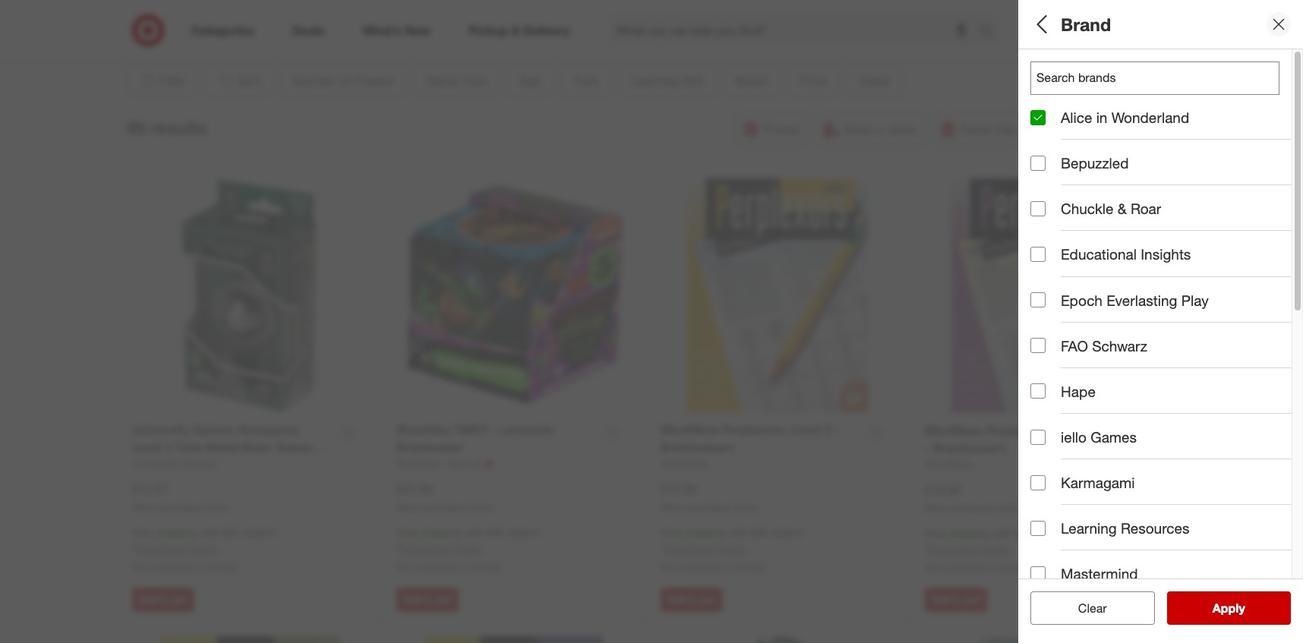 Task type: describe. For each thing, give the bounding box(es) containing it.
brand for brand
[[1061, 13, 1111, 35]]

hape
[[1061, 383, 1096, 400]]

clear for clear all
[[1071, 601, 1100, 616]]

see results
[[1197, 601, 1262, 616]]

alice inside brand dialog
[[1061, 109, 1093, 126]]

search
[[972, 24, 1009, 39]]

see results button
[[1167, 592, 1291, 625]]

in inside brand alice in wonderland
[[1057, 345, 1065, 358]]

age kids; adult
[[1031, 166, 1083, 199]]

clear for clear
[[1079, 601, 1107, 616]]

price button
[[1031, 368, 1292, 422]]

purchased inside $14.87 when purchased online
[[158, 502, 202, 513]]

fine
[[1210, 292, 1230, 305]]

karmagami
[[1061, 474, 1135, 492]]

learning for learning skill coding; creative thinking; creativity; fine motor skills; gr
[[1031, 272, 1091, 290]]

What can we help you find? suggestions appear below search field
[[607, 14, 983, 47]]

iello games
[[1061, 428, 1137, 446]]

wonderland inside brand dialog
[[1112, 109, 1190, 126]]

epoch everlasting play
[[1061, 291, 1209, 309]]

in inside brand dialog
[[1097, 109, 1108, 126]]

price
[[1031, 384, 1067, 402]]

insights
[[1141, 246, 1191, 263]]

skills;
[[1264, 292, 1292, 305]]

brand alice in wonderland
[[1031, 326, 1126, 358]]

filters
[[1057, 13, 1104, 35]]

type inside type board games; brainteasers
[[1031, 219, 1063, 237]]

type board games; brainteasers
[[1031, 219, 1162, 252]]

all
[[1031, 13, 1052, 35]]

iello Games checkbox
[[1031, 430, 1046, 445]]

Karmagami checkbox
[[1031, 475, 1046, 491]]

number of players 1; 2
[[1031, 60, 1158, 92]]

clear all
[[1071, 601, 1115, 616]]

Chuckle & Roar checkbox
[[1031, 201, 1046, 216]]

brand for brand alice in wonderland
[[1031, 326, 1072, 343]]

Learning Resources checkbox
[[1031, 521, 1046, 536]]

2
[[1043, 79, 1049, 92]]

guest
[[1031, 490, 1071, 508]]

$14.87 when purchased online
[[132, 481, 229, 513]]

adult
[[1058, 186, 1083, 199]]

schwarz
[[1093, 337, 1148, 355]]

board
[[1031, 239, 1060, 252]]

epoch
[[1061, 291, 1103, 309]]

results for see results
[[1222, 601, 1262, 616]]

creativity;
[[1160, 292, 1207, 305]]

0 horizontal spatial $16.95
[[661, 481, 697, 497]]

classic
[[1031, 132, 1065, 145]]

all
[[1103, 601, 1115, 616]]

1 horizontal spatial $16.95 when purchased online
[[925, 482, 1022, 514]]

motor
[[1233, 292, 1262, 305]]

educational insights
[[1061, 246, 1191, 263]]

results for 99 results
[[151, 117, 207, 138]]

deals button
[[1031, 422, 1292, 475]]

clear all button
[[1031, 592, 1155, 625]]

kids;
[[1031, 186, 1055, 199]]

number
[[1031, 60, 1086, 77]]

none text field inside brand dialog
[[1031, 62, 1280, 95]]

sponsored
[[1057, 36, 1102, 48]]

games; inside type board games; brainteasers
[[1063, 239, 1100, 252]]

alice in wonderland
[[1061, 109, 1190, 126]]

all filters
[[1031, 13, 1104, 35]]

everlasting
[[1107, 291, 1178, 309]]

guest rating
[[1031, 490, 1120, 508]]

sold by button
[[1031, 528, 1292, 581]]

search button
[[972, 14, 1009, 50]]

gr
[[1295, 292, 1304, 305]]



Task type: locate. For each thing, give the bounding box(es) containing it.
roar
[[1131, 200, 1162, 217]]

apply button
[[1167, 592, 1291, 625]]

wonderland inside brand alice in wonderland
[[1068, 345, 1126, 358]]

1 horizontal spatial type
[[1075, 113, 1108, 130]]

sold
[[1031, 544, 1061, 561]]

$35
[[222, 527, 239, 540], [487, 527, 504, 540], [751, 527, 768, 540], [1016, 527, 1033, 540]]

1 vertical spatial learning
[[1061, 520, 1117, 537]]

thinking;
[[1114, 292, 1157, 305]]

1 clear from the left
[[1071, 601, 1100, 616]]

0 vertical spatial alice
[[1061, 109, 1093, 126]]

1 horizontal spatial games
[[1150, 132, 1185, 145]]

0 horizontal spatial games
[[1091, 428, 1137, 446]]

shipping
[[156, 527, 197, 540], [421, 527, 461, 540], [685, 527, 726, 540], [949, 527, 990, 540]]

clear
[[1071, 601, 1100, 616], [1079, 601, 1107, 616]]

0 vertical spatial type
[[1075, 113, 1108, 130]]

mastermind
[[1061, 566, 1138, 583]]

learning skill coding; creative thinking; creativity; fine motor skills; gr
[[1031, 272, 1304, 305]]

$14.87
[[132, 481, 169, 497]]

online inside $25.99 when purchased online
[[469, 502, 493, 513]]

games
[[1150, 132, 1185, 145], [1091, 428, 1137, 446]]

0 horizontal spatial alice
[[1031, 345, 1054, 358]]

by
[[1065, 544, 1082, 561]]

game
[[1031, 113, 1071, 130]]

educational
[[1061, 246, 1137, 263]]

games;
[[1068, 132, 1105, 145], [1063, 239, 1100, 252]]

clear down mastermind
[[1079, 601, 1107, 616]]

type right game
[[1075, 113, 1108, 130]]

1;
[[1031, 79, 1040, 92]]

play
[[1182, 291, 1209, 309]]

chuckle & roar
[[1061, 200, 1162, 217]]

purchased inside $25.99 when purchased online
[[423, 502, 466, 513]]

purchased
[[158, 502, 202, 513], [423, 502, 466, 513], [687, 502, 730, 513], [951, 503, 995, 514]]

brand up sponsored
[[1061, 13, 1111, 35]]

1 horizontal spatial $16.95
[[925, 482, 962, 497]]

not
[[132, 561, 149, 574], [397, 561, 414, 574], [661, 561, 678, 574], [925, 562, 942, 574]]

of
[[1090, 60, 1103, 77]]

$25.99 when purchased online
[[397, 481, 493, 513]]

1 vertical spatial alice
[[1031, 345, 1054, 358]]

players
[[1107, 60, 1158, 77]]

creative down alice in wonderland
[[1108, 132, 1148, 145]]

deals
[[1031, 437, 1070, 455]]

skill
[[1095, 272, 1124, 290]]

fao schwarz
[[1061, 337, 1148, 355]]

0 horizontal spatial $16.95 when purchased online
[[661, 481, 757, 513]]

learning for learning resources
[[1061, 520, 1117, 537]]

1 vertical spatial results
[[1222, 601, 1262, 616]]

wonderland down players on the top of page
[[1112, 109, 1190, 126]]

games inside brand dialog
[[1091, 428, 1137, 446]]

$25.99
[[397, 481, 433, 497]]

free
[[132, 527, 153, 540], [397, 527, 418, 540], [661, 527, 682, 540], [925, 527, 946, 540]]

Alice in Wonderland checkbox
[[1031, 110, 1046, 125]]

type inside game type classic games; creative games
[[1075, 113, 1108, 130]]

type
[[1075, 113, 1108, 130], [1031, 219, 1063, 237]]

1 vertical spatial wonderland
[[1068, 345, 1126, 358]]

when inside $14.87 when purchased online
[[132, 502, 156, 513]]

rating
[[1075, 490, 1120, 508]]

learning
[[1031, 272, 1091, 290], [1061, 520, 1117, 537]]

alice
[[1061, 109, 1093, 126], [1031, 345, 1054, 358]]

clear inside the all filters dialog
[[1071, 601, 1100, 616]]

0 vertical spatial brand
[[1061, 13, 1111, 35]]

age
[[1031, 166, 1058, 184]]

Bepuzzled checkbox
[[1031, 156, 1046, 171]]

FAO Schwarz checkbox
[[1031, 338, 1046, 353]]

apply.
[[190, 543, 218, 555], [454, 543, 483, 555], [718, 543, 747, 555], [983, 543, 1011, 556]]

0 vertical spatial creative
[[1108, 132, 1148, 145]]

learning resources
[[1061, 520, 1190, 537]]

with
[[200, 527, 219, 540], [464, 527, 484, 540], [728, 527, 748, 540], [993, 527, 1013, 540]]

0 horizontal spatial type
[[1031, 219, 1063, 237]]

brand inside dialog
[[1061, 13, 1111, 35]]

1 vertical spatial creative
[[1071, 292, 1111, 305]]

99 results
[[126, 117, 207, 138]]

99
[[126, 117, 146, 138]]

&
[[1118, 200, 1127, 217]]

games; up the bepuzzled
[[1068, 132, 1105, 145]]

1 vertical spatial type
[[1031, 219, 1063, 237]]

when inside $25.99 when purchased online
[[397, 502, 420, 513]]

see
[[1197, 601, 1219, 616]]

Educational Insights checkbox
[[1031, 247, 1046, 262]]

0 vertical spatial wonderland
[[1112, 109, 1190, 126]]

orders*
[[242, 527, 277, 540], [507, 527, 541, 540], [771, 527, 806, 540], [1036, 527, 1070, 540]]

in
[[1097, 109, 1108, 126], [1057, 345, 1065, 358], [196, 561, 205, 574], [461, 561, 469, 574], [725, 561, 733, 574], [989, 562, 998, 574]]

clear button
[[1031, 592, 1155, 625]]

online inside $14.87 when purchased online
[[204, 502, 229, 513]]

clear left all
[[1071, 601, 1100, 616]]

brainteasers
[[1103, 239, 1162, 252]]

games; right board
[[1063, 239, 1100, 252]]

brand dialog
[[1019, 0, 1304, 643]]

Mastermind checkbox
[[1031, 567, 1046, 582]]

chuckle
[[1061, 200, 1114, 217]]

results right 99
[[151, 117, 207, 138]]

apply
[[1213, 601, 1246, 616]]

online
[[204, 502, 229, 513], [469, 502, 493, 513], [733, 502, 757, 513], [997, 503, 1022, 514]]

clear inside brand dialog
[[1079, 601, 1107, 616]]

guest rating button
[[1031, 475, 1292, 528]]

0 horizontal spatial results
[[151, 117, 207, 138]]

games right the iello
[[1091, 428, 1137, 446]]

games inside game type classic games; creative games
[[1150, 132, 1185, 145]]

Epoch Everlasting Play checkbox
[[1031, 293, 1046, 308]]

when
[[132, 502, 156, 513], [397, 502, 420, 513], [661, 502, 685, 513], [925, 503, 949, 514]]

creative inside learning skill coding; creative thinking; creativity; fine motor skills; gr
[[1071, 292, 1111, 305]]

learning up by
[[1061, 520, 1117, 537]]

alice left fao
[[1031, 345, 1054, 358]]

all filters dialog
[[1019, 0, 1304, 643]]

exclusions apply. button
[[136, 542, 218, 557], [400, 542, 483, 557], [665, 542, 747, 557], [929, 543, 1011, 558]]

advertisement region
[[190, 0, 1102, 36]]

learning inside learning skill coding; creative thinking; creativity; fine motor skills; gr
[[1031, 272, 1091, 290]]

resources
[[1121, 520, 1190, 537]]

results
[[151, 117, 207, 138], [1222, 601, 1262, 616]]

2 clear from the left
[[1079, 601, 1107, 616]]

available
[[152, 561, 193, 574], [417, 561, 458, 574], [681, 561, 722, 574], [945, 562, 987, 574]]

game type classic games; creative games
[[1031, 113, 1185, 145]]

0 vertical spatial learning
[[1031, 272, 1091, 290]]

wonderland up hape
[[1068, 345, 1126, 358]]

0 vertical spatial games;
[[1068, 132, 1105, 145]]

alice up classic
[[1061, 109, 1093, 126]]

results right see
[[1222, 601, 1262, 616]]

1 vertical spatial games
[[1091, 428, 1137, 446]]

1 vertical spatial brand
[[1031, 326, 1072, 343]]

wonderland
[[1112, 109, 1190, 126], [1068, 345, 1126, 358]]

learning up 'coding;'
[[1031, 272, 1091, 290]]

free shipping with $35 orders* * exclusions apply. not available in stores
[[132, 527, 277, 574], [397, 527, 541, 574], [661, 527, 806, 574], [925, 527, 1070, 574]]

fao
[[1061, 337, 1089, 355]]

None text field
[[1031, 62, 1280, 95]]

learning inside brand dialog
[[1061, 520, 1117, 537]]

coding;
[[1031, 292, 1068, 305]]

brand inside brand alice in wonderland
[[1031, 326, 1072, 343]]

iello
[[1061, 428, 1087, 446]]

brand down 'coding;'
[[1031, 326, 1072, 343]]

1 vertical spatial games;
[[1063, 239, 1100, 252]]

creative down skill
[[1071, 292, 1111, 305]]

1 horizontal spatial results
[[1222, 601, 1262, 616]]

0 vertical spatial results
[[151, 117, 207, 138]]

0 vertical spatial games
[[1150, 132, 1185, 145]]

sold by
[[1031, 544, 1082, 561]]

Hape checkbox
[[1031, 384, 1046, 399]]

type up board
[[1031, 219, 1063, 237]]

*
[[132, 543, 136, 555], [397, 543, 400, 555], [661, 543, 665, 555], [925, 543, 929, 556]]

creative inside game type classic games; creative games
[[1108, 132, 1148, 145]]

games; inside game type classic games; creative games
[[1068, 132, 1105, 145]]

games down alice in wonderland
[[1150, 132, 1185, 145]]

alice inside brand alice in wonderland
[[1031, 345, 1054, 358]]

1 horizontal spatial alice
[[1061, 109, 1093, 126]]

results inside button
[[1222, 601, 1262, 616]]

bepuzzled
[[1061, 154, 1129, 172]]



Task type: vqa. For each thing, say whether or not it's contained in the screenshot.


